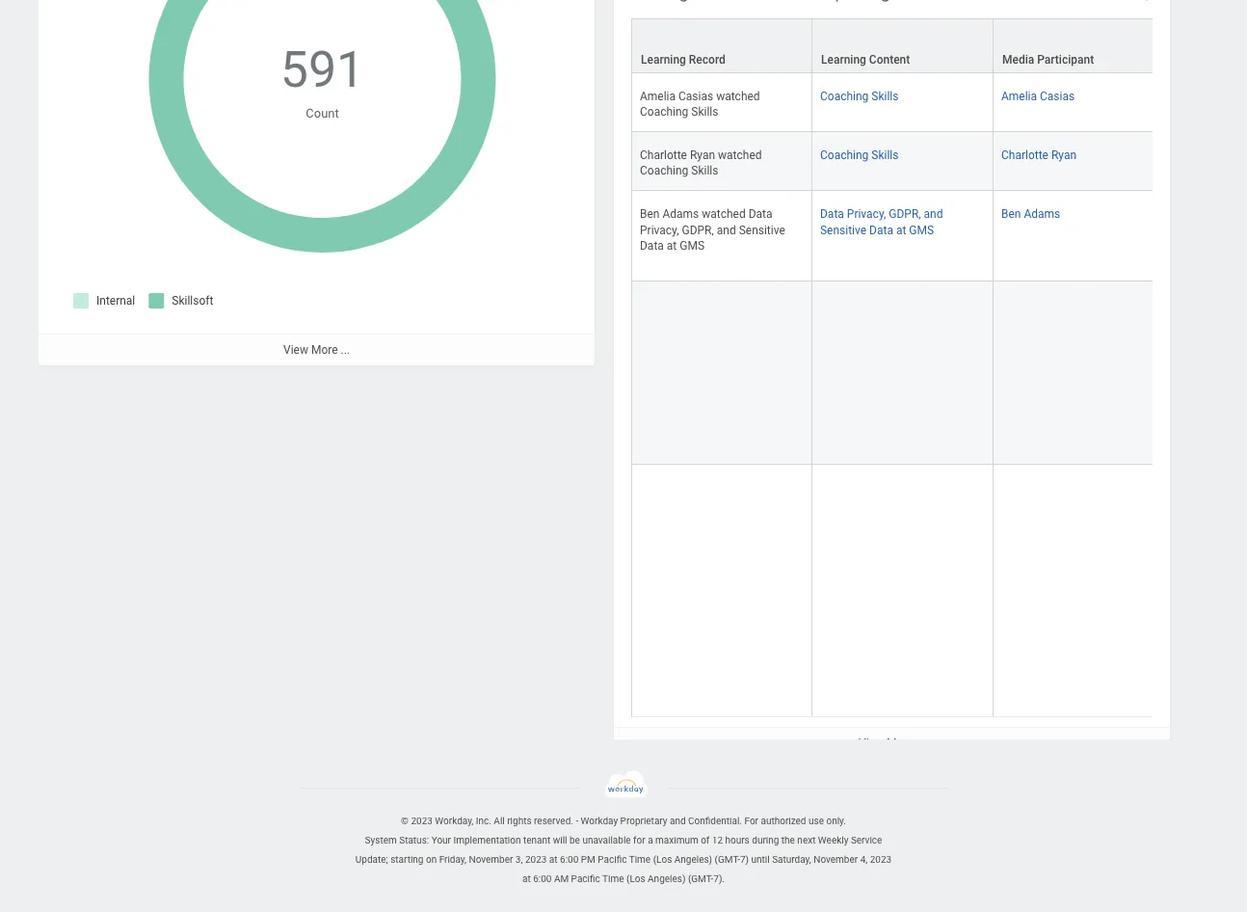 Task type: vqa. For each thing, say whether or not it's contained in the screenshot.
Workday,
yes



Task type: describe. For each thing, give the bounding box(es) containing it.
skills inside charlotte ryan watched coaching skills
[[692, 164, 719, 178]]

... for the topmost view more ... "link"
[[341, 343, 350, 357]]

am
[[554, 874, 569, 884]]

-
[[576, 816, 579, 826]]

amelia for amelia casias watched coaching skills
[[640, 90, 676, 103]]

amelia casias watched coaching skills
[[640, 90, 760, 119]]

implementation
[[454, 835, 521, 846]]

skills down 'content'
[[872, 90, 899, 103]]

5 row from the top
[[632, 281, 1248, 464]]

ryan for charlotte ryan
[[1052, 149, 1077, 162]]

coaching skills for charlotte ryan watched coaching skills
[[821, 149, 899, 162]]

gms inside ben adams watched data privacy, gdpr, and sensitive data at gms
[[680, 239, 705, 252]]

hours
[[726, 835, 750, 846]]

media participant button
[[994, 19, 1155, 72]]

data privacy, gdpr, and sensitive data at gms link
[[821, 204, 944, 237]]

and inside data privacy, gdpr, and sensitive data at gms
[[924, 208, 944, 221]]

friday,
[[439, 854, 467, 865]]

watched for ryan
[[718, 149, 762, 162]]

workday
[[581, 816, 618, 826]]

participant
[[1038, 53, 1095, 67]]

casias for amelia casias watched coaching skills
[[679, 90, 714, 103]]

all
[[494, 816, 505, 826]]

3,
[[516, 854, 523, 865]]

591
[[280, 41, 365, 99]]

1 november from the left
[[469, 854, 513, 865]]

watched for casias
[[717, 90, 760, 103]]

amelia casias watched coaching skills element
[[640, 86, 760, 119]]

and inside © 2023 workday, inc. all rights reserved. - workday proprietary and confidential. for authorized use only. system status: your implementation tenant will be unavailable for a maximum of 12 hours during the next weekly service update; starting on friday, november 3, 2023 at 6:00 pm pacific time (los angeles) (gmt-7) until saturday, november 4, 2023 at 6:00 am pacific time (los angeles) (gmt-7).
[[670, 816, 686, 826]]

starting
[[391, 854, 424, 865]]

for
[[745, 816, 759, 826]]

your
[[432, 835, 451, 846]]

sensitive inside ben adams watched data privacy, gdpr, and sensitive data at gms
[[739, 223, 786, 237]]

learning for learning record
[[641, 53, 686, 67]]

©
[[401, 816, 409, 826]]

count
[[306, 106, 339, 120]]

packaged content q&a reporting element
[[614, 0, 1248, 912]]

view inside content by provider element
[[284, 343, 308, 357]]

ben for ben adams
[[1002, 208, 1022, 221]]

more inside content by provider element
[[311, 343, 338, 357]]

coaching down learning content
[[821, 90, 869, 103]]

coaching skills link for charlotte ryan watched coaching skills
[[821, 145, 899, 162]]

charlotte ryan
[[1002, 149, 1077, 162]]

row containing charlotte ryan watched coaching skills
[[632, 132, 1248, 191]]

learning for learning content
[[822, 53, 867, 67]]

gdpr, inside data privacy, gdpr, and sensitive data at gms
[[889, 208, 921, 221]]

row containing amelia casias watched coaching skills
[[632, 73, 1248, 132]]

1 horizontal spatial (gmt-
[[715, 854, 741, 865]]

learning content button
[[813, 19, 993, 72]]

watched for adams
[[702, 208, 746, 221]]

amelia casias
[[1002, 90, 1075, 103]]

ben adams watched data privacy, gdpr, and sensitive data at gms
[[640, 208, 786, 252]]

media participant column header
[[994, 18, 1156, 74]]

coaching skills for amelia casias watched coaching skills
[[821, 90, 899, 103]]

privacy, inside data privacy, gdpr, and sensitive data at gms
[[847, 208, 886, 221]]

591 count
[[280, 41, 365, 120]]

1 vertical spatial angeles)
[[648, 874, 686, 884]]

charlotte for charlotte ryan
[[1002, 149, 1049, 162]]

only.
[[827, 816, 847, 826]]

charlotte for charlotte ryan watched coaching skills
[[640, 149, 687, 162]]

system
[[365, 835, 397, 846]]

service
[[851, 835, 883, 846]]

skills inside 'amelia casias watched coaching skills'
[[692, 105, 719, 119]]

7)
[[741, 854, 749, 865]]

1 vertical spatial 6:00
[[533, 874, 552, 884]]

ben adams watched data privacy, gdpr, and sensitive data at gms element
[[640, 204, 786, 252]]

adams for ben adams
[[1024, 208, 1061, 221]]

... for view more ... "link" in packaged content q&a reporting 'element'
[[917, 737, 926, 750]]

configure packaged content q&a reporting image
[[1137, 0, 1158, 2]]

1 horizontal spatial time
[[629, 854, 651, 865]]

proprietary
[[621, 816, 668, 826]]

1 horizontal spatial 6:00
[[560, 854, 579, 865]]

coaching inside charlotte ryan watched coaching skills
[[640, 164, 689, 178]]

at inside data privacy, gdpr, and sensitive data at gms
[[897, 223, 907, 237]]

workday,
[[435, 816, 474, 826]]

for
[[634, 835, 646, 846]]

1 vertical spatial pacific
[[571, 874, 600, 884]]



Task type: locate. For each thing, give the bounding box(es) containing it.
1 horizontal spatial view more ... link
[[614, 727, 1171, 759]]

1 row from the top
[[632, 18, 1248, 74]]

2 ryan from the left
[[1052, 149, 1077, 162]]

0 vertical spatial privacy,
[[847, 208, 886, 221]]

2023 right ©
[[411, 816, 433, 826]]

2 learning from the left
[[822, 53, 867, 67]]

a
[[648, 835, 653, 846]]

(gmt-
[[715, 854, 741, 865], [688, 874, 714, 884]]

ben adams
[[1002, 208, 1061, 221]]

ryan for charlotte ryan watched coaching skills
[[690, 149, 716, 162]]

6:00 left pm
[[560, 854, 579, 865]]

charlotte down 'amelia casias watched coaching skills'
[[640, 149, 687, 162]]

0 horizontal spatial 2023
[[411, 816, 433, 826]]

sensitive
[[739, 223, 786, 237], [821, 223, 867, 237]]

watched down 'amelia casias watched coaching skills'
[[718, 149, 762, 162]]

and inside ben adams watched data privacy, gdpr, and sensitive data at gms
[[717, 223, 736, 237]]

2 casias from the left
[[1040, 90, 1075, 103]]

pacific down "unavailable" at the bottom of the page
[[598, 854, 627, 865]]

1 horizontal spatial (los
[[653, 854, 672, 865]]

2 horizontal spatial and
[[924, 208, 944, 221]]

at
[[897, 223, 907, 237], [667, 239, 677, 252], [549, 854, 558, 865], [523, 874, 531, 884]]

6 row from the top
[[632, 464, 1248, 740]]

reserved.
[[534, 816, 574, 826]]

coaching skills link for amelia casias watched coaching skills
[[821, 86, 899, 103]]

6:00
[[560, 854, 579, 865], [533, 874, 552, 884]]

0 vertical spatial 6:00
[[560, 854, 579, 865]]

2 charlotte from the left
[[1002, 149, 1049, 162]]

1 horizontal spatial amelia
[[1002, 90, 1038, 103]]

2 vertical spatial watched
[[702, 208, 746, 221]]

1 horizontal spatial casias
[[1040, 90, 1075, 103]]

1 horizontal spatial privacy,
[[847, 208, 886, 221]]

on
[[426, 854, 437, 865]]

1 horizontal spatial ...
[[917, 737, 926, 750]]

charlotte ryan watched coaching skills
[[640, 149, 762, 178]]

1 vertical spatial view more ... link
[[614, 727, 1171, 759]]

0 horizontal spatial 6:00
[[533, 874, 552, 884]]

1 horizontal spatial gdpr,
[[889, 208, 921, 221]]

0 horizontal spatial charlotte
[[640, 149, 687, 162]]

privacy, inside ben adams watched data privacy, gdpr, and sensitive data at gms
[[640, 223, 679, 237]]

learning record button
[[633, 19, 812, 72]]

angeles) down of
[[675, 854, 713, 865]]

0 vertical spatial time
[[629, 854, 651, 865]]

adams for ben adams watched data privacy, gdpr, and sensitive data at gms
[[663, 208, 699, 221]]

0 horizontal spatial privacy,
[[640, 223, 679, 237]]

learning
[[641, 53, 686, 67], [822, 53, 867, 67]]

(gmt- down of
[[688, 874, 714, 884]]

amelia inside amelia casias link
[[1002, 90, 1038, 103]]

0 vertical spatial pacific
[[598, 854, 627, 865]]

1 vertical spatial more
[[887, 737, 914, 750]]

1 vertical spatial time
[[603, 874, 624, 884]]

1 vertical spatial watched
[[718, 149, 762, 162]]

0 horizontal spatial view more ... link
[[39, 334, 595, 366]]

learning record
[[641, 53, 726, 67]]

1 vertical spatial gdpr,
[[682, 223, 714, 237]]

weekly
[[819, 835, 849, 846]]

maximum
[[656, 835, 699, 846]]

time down "unavailable" at the bottom of the page
[[603, 874, 624, 884]]

watched inside charlotte ryan watched coaching skills
[[718, 149, 762, 162]]

casias inside 'amelia casias watched coaching skills'
[[679, 90, 714, 103]]

skills up ben adams watched data privacy, gdpr, and sensitive data at gms element
[[692, 164, 719, 178]]

gms
[[910, 223, 934, 237], [680, 239, 705, 252]]

1 vertical spatial gms
[[680, 239, 705, 252]]

0 horizontal spatial gms
[[680, 239, 705, 252]]

1 horizontal spatial learning
[[822, 53, 867, 67]]

2 horizontal spatial 2023
[[870, 854, 892, 865]]

november down implementation
[[469, 854, 513, 865]]

gms inside data privacy, gdpr, and sensitive data at gms
[[910, 223, 934, 237]]

2 adams from the left
[[1024, 208, 1061, 221]]

2 coaching skills link from the top
[[821, 145, 899, 162]]

coaching up ben adams watched data privacy, gdpr, and sensitive data at gms element
[[640, 164, 689, 178]]

authorized
[[761, 816, 807, 826]]

1 ben from the left
[[640, 208, 660, 221]]

amelia down 'learning record'
[[640, 90, 676, 103]]

learning left the record
[[641, 53, 686, 67]]

november
[[469, 854, 513, 865], [814, 854, 858, 865]]

inc.
[[476, 816, 492, 826]]

adams down charlotte ryan watched coaching skills
[[663, 208, 699, 221]]

ryan inside charlotte ryan watched coaching skills
[[690, 149, 716, 162]]

media
[[1003, 53, 1035, 67]]

0 vertical spatial coaching skills link
[[821, 86, 899, 103]]

0 horizontal spatial gdpr,
[[682, 223, 714, 237]]

1 learning from the left
[[641, 53, 686, 67]]

november down 'weekly'
[[814, 854, 858, 865]]

skills
[[872, 90, 899, 103], [692, 105, 719, 119], [872, 149, 899, 162], [692, 164, 719, 178]]

0 horizontal spatial casias
[[679, 90, 714, 103]]

0 vertical spatial view more ...
[[284, 343, 350, 357]]

3 row from the top
[[632, 132, 1248, 191]]

adams
[[663, 208, 699, 221], [1024, 208, 1061, 221]]

casias down participant
[[1040, 90, 1075, 103]]

0 vertical spatial view more ... link
[[39, 334, 595, 366]]

be
[[570, 835, 580, 846]]

ryan down 'amelia casias watched coaching skills'
[[690, 149, 716, 162]]

learning content column header
[[813, 18, 994, 74]]

0 horizontal spatial more
[[311, 343, 338, 357]]

pacific down pm
[[571, 874, 600, 884]]

4,
[[861, 854, 868, 865]]

view more ... inside packaged content q&a reporting 'element'
[[859, 737, 926, 750]]

casias for amelia casias
[[1040, 90, 1075, 103]]

(los
[[653, 854, 672, 865], [627, 874, 646, 884]]

amelia down the media
[[1002, 90, 1038, 103]]

view more ... inside content by provider element
[[284, 343, 350, 357]]

at inside ben adams watched data privacy, gdpr, and sensitive data at gms
[[667, 239, 677, 252]]

tenant
[[524, 835, 551, 846]]

0 vertical spatial more
[[311, 343, 338, 357]]

adams inside ben adams watched data privacy, gdpr, and sensitive data at gms
[[663, 208, 699, 221]]

1 vertical spatial ...
[[917, 737, 926, 750]]

1 horizontal spatial ryan
[[1052, 149, 1077, 162]]

0 horizontal spatial (los
[[627, 874, 646, 884]]

amelia
[[640, 90, 676, 103], [1002, 90, 1038, 103]]

angeles) down the maximum
[[648, 874, 686, 884]]

more
[[311, 343, 338, 357], [887, 737, 914, 750]]

unavailable
[[583, 835, 631, 846]]

coaching skills link down learning content
[[821, 86, 899, 103]]

learning left 'content'
[[822, 53, 867, 67]]

1 charlotte from the left
[[640, 149, 687, 162]]

coaching up data privacy, gdpr, and sensitive data at gms link
[[821, 149, 869, 162]]

coaching inside 'amelia casias watched coaching skills'
[[640, 105, 689, 119]]

(los down the maximum
[[653, 854, 672, 865]]

1 horizontal spatial more
[[887, 737, 914, 750]]

status:
[[399, 835, 429, 846]]

1 horizontal spatial view more ...
[[859, 737, 926, 750]]

1 horizontal spatial adams
[[1024, 208, 1061, 221]]

1 horizontal spatial gms
[[910, 223, 934, 237]]

ben down charlotte ryan
[[1002, 208, 1022, 221]]

of
[[701, 835, 710, 846]]

cell
[[632, 281, 813, 464], [813, 281, 994, 464], [994, 281, 1156, 464], [632, 464, 813, 740], [813, 464, 994, 740], [994, 464, 1156, 740]]

1 horizontal spatial ben
[[1002, 208, 1022, 221]]

1 vertical spatial view more ...
[[859, 737, 926, 750]]

1 horizontal spatial november
[[814, 854, 858, 865]]

coaching skills link up data privacy, gdpr, and sensitive data at gms link
[[821, 145, 899, 162]]

during
[[752, 835, 779, 846]]

0 horizontal spatial ...
[[341, 343, 350, 357]]

watched down charlotte ryan watched coaching skills
[[702, 208, 746, 221]]

charlotte inside charlotte ryan watched coaching skills
[[640, 149, 687, 162]]

2023
[[411, 816, 433, 826], [525, 854, 547, 865], [870, 854, 892, 865]]

coaching
[[821, 90, 869, 103], [640, 105, 689, 119], [821, 149, 869, 162], [640, 164, 689, 178]]

and
[[924, 208, 944, 221], [717, 223, 736, 237], [670, 816, 686, 826]]

view inside packaged content q&a reporting 'element'
[[859, 737, 884, 750]]

angeles)
[[675, 854, 713, 865], [648, 874, 686, 884]]

confidential.
[[689, 816, 742, 826]]

charlotte ryan watched coaching skills element
[[640, 145, 762, 178]]

rights
[[507, 816, 532, 826]]

2 sensitive from the left
[[821, 223, 867, 237]]

charlotte up ben adams link
[[1002, 149, 1049, 162]]

2 ben from the left
[[1002, 208, 1022, 221]]

... inside content by provider element
[[341, 343, 350, 357]]

0 horizontal spatial ryan
[[690, 149, 716, 162]]

use
[[809, 816, 824, 826]]

591 button
[[280, 37, 368, 104]]

privacy,
[[847, 208, 886, 221], [640, 223, 679, 237]]

ben for ben adams watched data privacy, gdpr, and sensitive data at gms
[[640, 208, 660, 221]]

charlotte
[[640, 149, 687, 162], [1002, 149, 1049, 162]]

time
[[629, 854, 651, 865], [603, 874, 624, 884]]

adams down charlotte ryan
[[1024, 208, 1061, 221]]

2 vertical spatial and
[[670, 816, 686, 826]]

view
[[284, 343, 308, 357], [859, 737, 884, 750]]

data
[[749, 208, 773, 221], [821, 208, 845, 221], [870, 223, 894, 237], [640, 239, 664, 252]]

row containing learning record
[[632, 18, 1248, 74]]

more inside packaged content q&a reporting 'element'
[[887, 737, 914, 750]]

skills up data privacy, gdpr, and sensitive data at gms link
[[872, 149, 899, 162]]

1 horizontal spatial 2023
[[525, 854, 547, 865]]

ben inside ben adams watched data privacy, gdpr, and sensitive data at gms
[[640, 208, 660, 221]]

coaching skills
[[821, 90, 899, 103], [821, 149, 899, 162]]

0 horizontal spatial ben
[[640, 208, 660, 221]]

1 adams from the left
[[663, 208, 699, 221]]

1 coaching skills link from the top
[[821, 86, 899, 103]]

0 horizontal spatial learning
[[641, 53, 686, 67]]

1 horizontal spatial charlotte
[[1002, 149, 1049, 162]]

7).
[[714, 874, 725, 884]]

... inside packaged content q&a reporting 'element'
[[917, 737, 926, 750]]

0 vertical spatial (gmt-
[[715, 854, 741, 865]]

content by provider element
[[39, 0, 595, 366]]

ben
[[640, 208, 660, 221], [1002, 208, 1022, 221]]

1 vertical spatial (gmt-
[[688, 874, 714, 884]]

learning record column header
[[632, 18, 813, 74]]

watched inside ben adams watched data privacy, gdpr, and sensitive data at gms
[[702, 208, 746, 221]]

row
[[632, 18, 1248, 74], [632, 73, 1248, 132], [632, 132, 1248, 191], [632, 191, 1248, 281], [632, 281, 1248, 464], [632, 464, 1248, 740]]

watched inside 'amelia casias watched coaching skills'
[[717, 90, 760, 103]]

© 2023 workday, inc. all rights reserved. - workday proprietary and confidential. for authorized use only. system status: your implementation tenant will be unavailable for a maximum of 12 hours during the next weekly service update; starting on friday, november 3, 2023 at 6:00 pm pacific time (los angeles) (gmt-7) until saturday, november 4, 2023 at 6:00 am pacific time (los angeles) (gmt-7).
[[356, 816, 892, 884]]

charlotte ryan link
[[1002, 145, 1077, 162]]

gdpr, inside ben adams watched data privacy, gdpr, and sensitive data at gms
[[682, 223, 714, 237]]

1 sensitive from the left
[[739, 223, 786, 237]]

skills up charlotte ryan watched coaching skills element
[[692, 105, 719, 119]]

amelia inside 'amelia casias watched coaching skills'
[[640, 90, 676, 103]]

ryan down 'amelia casias'
[[1052, 149, 1077, 162]]

1 horizontal spatial sensitive
[[821, 223, 867, 237]]

ryan
[[690, 149, 716, 162], [1052, 149, 1077, 162]]

2023 right 3, at the left bottom of page
[[525, 854, 547, 865]]

0 horizontal spatial view
[[284, 343, 308, 357]]

the
[[782, 835, 795, 846]]

0 horizontal spatial sensitive
[[739, 223, 786, 237]]

0 vertical spatial (los
[[653, 854, 672, 865]]

learning inside column header
[[641, 53, 686, 67]]

1 horizontal spatial view
[[859, 737, 884, 750]]

12
[[712, 835, 723, 846]]

amelia for amelia casias
[[1002, 90, 1038, 103]]

6:00 left am
[[533, 874, 552, 884]]

watched
[[717, 90, 760, 103], [718, 149, 762, 162], [702, 208, 746, 221]]

coaching down 'learning record'
[[640, 105, 689, 119]]

2 amelia from the left
[[1002, 90, 1038, 103]]

2 november from the left
[[814, 854, 858, 865]]

0 horizontal spatial (gmt-
[[688, 874, 714, 884]]

coaching skills down learning content
[[821, 90, 899, 103]]

1 coaching skills from the top
[[821, 90, 899, 103]]

1 ryan from the left
[[690, 149, 716, 162]]

0 vertical spatial gdpr,
[[889, 208, 921, 221]]

saturday,
[[773, 854, 812, 865]]

next
[[798, 835, 816, 846]]

0 vertical spatial ...
[[341, 343, 350, 357]]

content
[[870, 53, 911, 67]]

coaching skills up data privacy, gdpr, and sensitive data at gms link
[[821, 149, 899, 162]]

0 vertical spatial watched
[[717, 90, 760, 103]]

record
[[689, 53, 726, 67]]

0 vertical spatial coaching skills
[[821, 90, 899, 103]]

ben down charlotte ryan watched coaching skills
[[640, 208, 660, 221]]

(los down for on the right of page
[[627, 874, 646, 884]]

media participant
[[1003, 53, 1095, 67]]

row containing ben adams watched data privacy, gdpr, and sensitive data at gms
[[632, 191, 1248, 281]]

ryan inside charlotte ryan link
[[1052, 149, 1077, 162]]

1 vertical spatial (los
[[627, 874, 646, 884]]

2 coaching skills from the top
[[821, 149, 899, 162]]

casias
[[679, 90, 714, 103], [1040, 90, 1075, 103]]

0 horizontal spatial amelia
[[640, 90, 676, 103]]

sensitive inside data privacy, gdpr, and sensitive data at gms
[[821, 223, 867, 237]]

watched down the record
[[717, 90, 760, 103]]

2 row from the top
[[632, 73, 1248, 132]]

1 vertical spatial coaching skills link
[[821, 145, 899, 162]]

amelia casias link
[[1002, 86, 1075, 103]]

view more ... link
[[39, 334, 595, 366], [614, 727, 1171, 759]]

1 amelia from the left
[[640, 90, 676, 103]]

...
[[341, 343, 350, 357], [917, 737, 926, 750]]

1 vertical spatial coaching skills
[[821, 149, 899, 162]]

1 vertical spatial privacy,
[[640, 223, 679, 237]]

1 vertical spatial and
[[717, 223, 736, 237]]

casias down the record
[[679, 90, 714, 103]]

footer containing © 2023 workday, inc. all rights reserved. - workday proprietary and confidential. for authorized use only. system status: your implementation tenant will be unavailable for a maximum of 12 hours during the next weekly service update; starting on friday, november 3, 2023 at 6:00 pm pacific time (los angeles) (gmt-7) until saturday, november 4, 2023 at 6:00 am pacific time (los angeles) (gmt-7).
[[0, 770, 1248, 889]]

2023 right 4,
[[870, 854, 892, 865]]

ben adams link
[[1002, 204, 1061, 221]]

0 vertical spatial gms
[[910, 223, 934, 237]]

0 horizontal spatial adams
[[663, 208, 699, 221]]

1 vertical spatial view
[[859, 737, 884, 750]]

0 horizontal spatial and
[[670, 816, 686, 826]]

1 casias from the left
[[679, 90, 714, 103]]

pm
[[581, 854, 596, 865]]

4 row from the top
[[632, 191, 1248, 281]]

pacific
[[598, 854, 627, 865], [571, 874, 600, 884]]

0 vertical spatial and
[[924, 208, 944, 221]]

0 horizontal spatial november
[[469, 854, 513, 865]]

data privacy, gdpr, and sensitive data at gms
[[821, 208, 944, 237]]

until
[[752, 854, 770, 865]]

time down for on the right of page
[[629, 854, 651, 865]]

gdpr,
[[889, 208, 921, 221], [682, 223, 714, 237]]

0 horizontal spatial time
[[603, 874, 624, 884]]

update;
[[356, 854, 388, 865]]

learning inside 'column header'
[[822, 53, 867, 67]]

1 horizontal spatial and
[[717, 223, 736, 237]]

learning content
[[822, 53, 911, 67]]

view more ... link inside packaged content q&a reporting 'element'
[[614, 727, 1171, 759]]

(gmt- up 7).
[[715, 854, 741, 865]]

0 vertical spatial view
[[284, 343, 308, 357]]

coaching skills link
[[821, 86, 899, 103], [821, 145, 899, 162]]

footer
[[0, 770, 1248, 889]]

0 horizontal spatial view more ...
[[284, 343, 350, 357]]

0 vertical spatial angeles)
[[675, 854, 713, 865]]

will
[[553, 835, 567, 846]]



